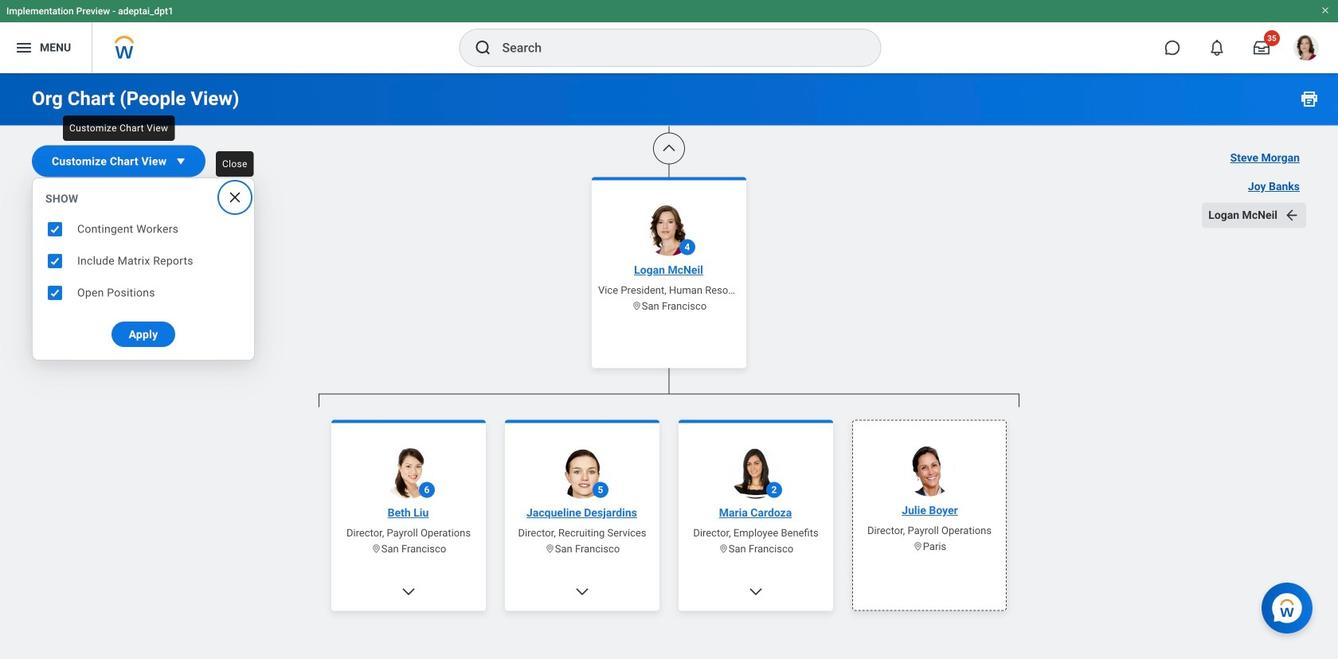 Task type: locate. For each thing, give the bounding box(es) containing it.
print org chart image
[[1300, 89, 1319, 108]]

1 vertical spatial location image
[[371, 544, 381, 554]]

chevron down image
[[401, 584, 417, 600], [574, 584, 590, 600], [748, 584, 764, 600]]

inbox large image
[[1254, 40, 1270, 56]]

1 horizontal spatial location image
[[718, 544, 729, 554]]

banner
[[0, 0, 1338, 73]]

x image
[[227, 190, 243, 206]]

0 vertical spatial tooltip
[[58, 111, 180, 146]]

tooltip up x image
[[211, 147, 259, 182]]

1 horizontal spatial location image
[[632, 301, 642, 311]]

Search Workday  search field
[[502, 30, 848, 65]]

location image
[[913, 542, 923, 552], [545, 544, 555, 554], [718, 544, 729, 554]]

close environment banner image
[[1321, 6, 1330, 15]]

justify image
[[14, 38, 33, 57]]

0 horizontal spatial chevron down image
[[401, 584, 417, 600]]

3 chevron down image from the left
[[748, 584, 764, 600]]

search image
[[474, 38, 493, 57]]

dialog
[[32, 178, 255, 361]]

0 vertical spatial location image
[[632, 301, 642, 311]]

2 chevron down image from the left
[[574, 584, 590, 600]]

1 vertical spatial tooltip
[[211, 147, 259, 182]]

location image inside logan mcneil, logan mcneil, 4 direct reports element
[[371, 544, 381, 554]]

0 horizontal spatial location image
[[371, 544, 381, 554]]

1 horizontal spatial chevron down image
[[574, 584, 590, 600]]

0 horizontal spatial tooltip
[[58, 111, 180, 146]]

tooltip up the caret down image
[[58, 111, 180, 146]]

2 horizontal spatial chevron down image
[[748, 584, 764, 600]]

0 horizontal spatial location image
[[545, 544, 555, 554]]

tooltip
[[58, 111, 180, 146], [211, 147, 259, 182]]

main content
[[0, 0, 1338, 660]]

location image
[[632, 301, 642, 311], [371, 544, 381, 554]]

1 horizontal spatial tooltip
[[211, 147, 259, 182]]

chevron down image for the middle location image
[[748, 584, 764, 600]]



Task type: describe. For each thing, give the bounding box(es) containing it.
arrow left image
[[1284, 208, 1300, 223]]

chevron down image for the leftmost location image
[[574, 584, 590, 600]]

profile logan mcneil image
[[1294, 35, 1319, 64]]

logan mcneil, logan mcneil, 4 direct reports element
[[319, 407, 1020, 660]]

chevron up image
[[661, 141, 677, 157]]

notifications large image
[[1209, 40, 1225, 56]]

2 horizontal spatial location image
[[913, 542, 923, 552]]

1 chevron down image from the left
[[401, 584, 417, 600]]

caret down image
[[173, 153, 189, 169]]



Task type: vqa. For each thing, say whether or not it's contained in the screenshot.
of within the Pagination element
no



